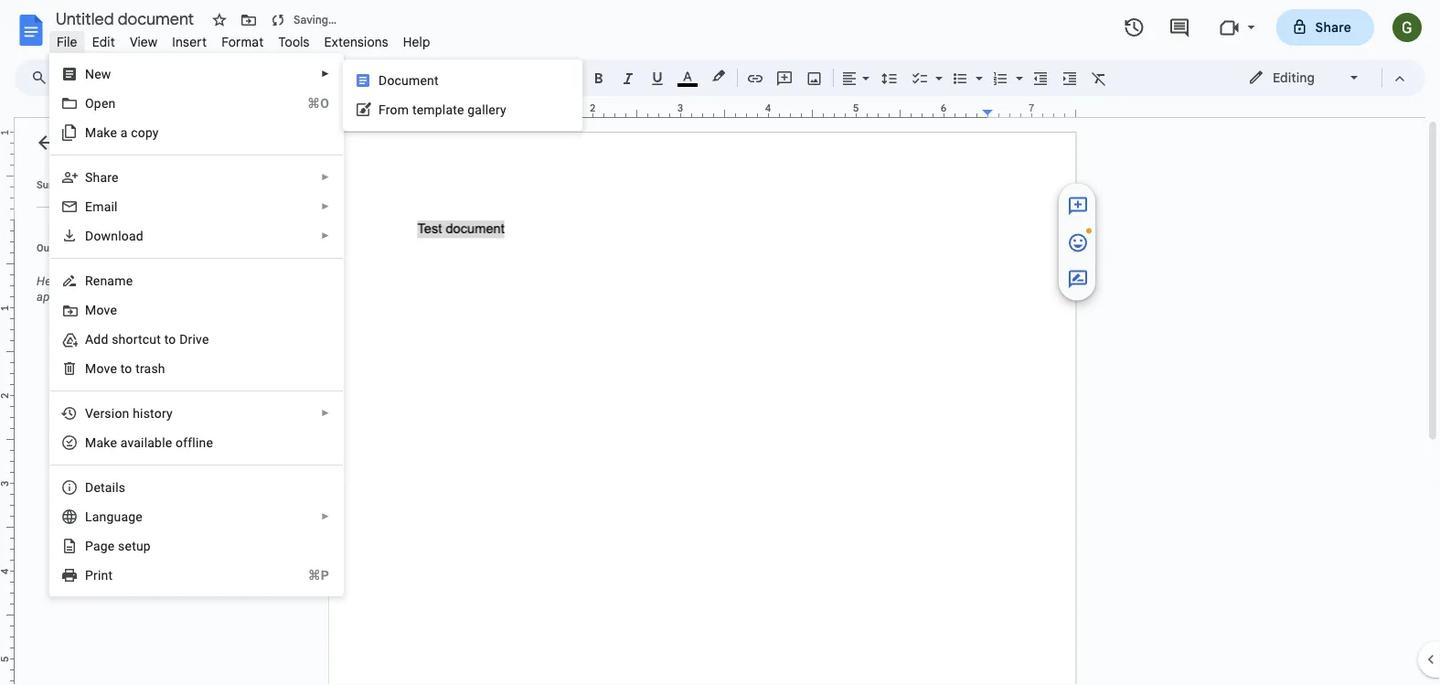 Task type: locate. For each thing, give the bounding box(es) containing it.
ma
[[85, 435, 104, 450]]

1 horizontal spatial to
[[164, 332, 176, 347]]

t
[[413, 102, 417, 117], [120, 361, 125, 376]]

details
[[85, 480, 126, 495]]

from
[[379, 102, 409, 117]]

t right from
[[413, 102, 417, 117]]

to inside headings you add to the document will appear here.
[[136, 274, 146, 288]]

hare
[[93, 170, 119, 185]]

r ename
[[85, 273, 133, 288]]

1 vertical spatial d
[[85, 228, 94, 243]]

⌘p
[[308, 568, 329, 583]]

to
[[136, 274, 146, 288], [164, 332, 176, 347]]

d for ownload
[[85, 228, 94, 243]]

version
[[85, 406, 129, 421]]

ma k e available offline
[[85, 435, 213, 450]]

1 horizontal spatial t
[[413, 102, 417, 117]]

t right move
[[120, 361, 125, 376]]

0 vertical spatial e
[[110, 435, 117, 450]]

document outline element
[[15, 118, 263, 685]]

ownload
[[94, 228, 144, 243]]

►
[[321, 69, 330, 79], [321, 172, 330, 183], [321, 201, 330, 212], [321, 231, 330, 241], [321, 408, 330, 419], [321, 511, 330, 522]]

menu bar
[[49, 24, 438, 54]]

3 ► from the top
[[321, 201, 330, 212]]

0 vertical spatial d
[[379, 73, 387, 88]]

0 horizontal spatial to
[[136, 274, 146, 288]]

setup
[[118, 538, 151, 553]]

6 ► from the top
[[321, 511, 330, 522]]

1 vertical spatial e
[[108, 538, 115, 553]]

menu bar banner
[[0, 0, 1441, 685]]

o
[[125, 361, 132, 376]]

share button
[[1277, 9, 1375, 46]]

make available offline k element
[[85, 435, 219, 450]]

0 vertical spatial to
[[136, 274, 146, 288]]

tools
[[278, 34, 310, 50]]

e right ma
[[110, 435, 117, 450]]

tools menu item
[[271, 31, 317, 53]]

edit
[[92, 34, 115, 50]]

emplate
[[417, 102, 464, 117]]

to left drive at left
[[164, 332, 176, 347]]

ename
[[93, 273, 133, 288]]

headings
[[37, 274, 87, 288]]

menu bar containing file
[[49, 24, 438, 54]]

l anguage
[[85, 509, 143, 524]]

1 horizontal spatial d
[[379, 73, 387, 88]]

1 vertical spatial to
[[164, 332, 176, 347]]

ocument
[[387, 73, 439, 88]]

d ocument
[[379, 73, 439, 88]]

line & paragraph spacing image
[[880, 65, 901, 91]]

application
[[0, 0, 1441, 685]]

left margin image
[[330, 103, 423, 117]]

format
[[222, 34, 264, 50]]

pa g e setup
[[85, 538, 151, 553]]

rename r element
[[85, 273, 138, 288]]

p rint
[[85, 568, 113, 583]]

document d element
[[379, 73, 444, 88]]

suggest edits image
[[1068, 268, 1090, 290]]

new n element
[[85, 66, 117, 81]]

d
[[379, 73, 387, 88], [85, 228, 94, 243]]

r
[[85, 273, 93, 288]]

insert
[[172, 34, 207, 50]]

view menu item
[[122, 31, 165, 53]]

⌘o element
[[285, 94, 329, 113]]

s hare
[[85, 170, 119, 185]]

from t emplate gallery
[[379, 102, 507, 117]]

shortcut
[[112, 332, 161, 347]]

e
[[110, 435, 117, 450], [108, 538, 115, 553]]

d ownload
[[85, 228, 144, 243]]

d up 'left margin' image in the left top of the page
[[379, 73, 387, 88]]

l
[[85, 509, 92, 524]]

saving…
[[294, 13, 337, 27]]

file menu item
[[49, 31, 85, 53]]

main toolbar
[[54, 0, 1166, 520]]

move to trash t element
[[85, 361, 171, 376]]

1 ► from the top
[[321, 69, 330, 79]]

n ew
[[85, 66, 111, 81]]

email e element
[[85, 199, 123, 214]]

trash
[[136, 361, 165, 376]]

menu containing n
[[49, 53, 344, 596]]

pa
[[85, 538, 100, 553]]

to left the
[[136, 274, 146, 288]]

Rename text field
[[49, 7, 205, 29]]

0 vertical spatial t
[[413, 102, 417, 117]]

g
[[100, 538, 108, 553]]

pen
[[94, 96, 116, 111]]

menu
[[49, 53, 344, 596], [343, 59, 583, 131]]

language l element
[[85, 509, 148, 524]]

4 ► from the top
[[321, 231, 330, 241]]

► for ownload
[[321, 231, 330, 241]]

Star checkbox
[[207, 7, 232, 33]]

e
[[85, 199, 93, 214]]

0 horizontal spatial d
[[85, 228, 94, 243]]

a
[[120, 125, 128, 140]]

page setup g element
[[85, 538, 156, 553]]

summary
[[37, 179, 80, 190]]

t for emplate
[[413, 102, 417, 117]]

move
[[85, 361, 117, 376]]

⌘o
[[307, 96, 329, 111]]

0 horizontal spatial t
[[120, 361, 125, 376]]

outline heading
[[15, 241, 263, 266]]

add
[[85, 332, 108, 347]]

offline
[[176, 435, 213, 450]]

you
[[90, 274, 109, 288]]

o pen
[[85, 96, 116, 111]]

view
[[130, 34, 158, 50]]

move m element
[[85, 302, 123, 317]]

Menus field
[[23, 65, 63, 91]]

share s element
[[85, 170, 124, 185]]

document
[[169, 274, 223, 288]]

d down e
[[85, 228, 94, 243]]

2 ► from the top
[[321, 172, 330, 183]]

1 vertical spatial t
[[120, 361, 125, 376]]

mail
[[93, 199, 118, 214]]

highlight color image
[[709, 65, 729, 87]]

e right pa
[[108, 538, 115, 553]]

⌘p element
[[286, 566, 329, 585]]



Task type: describe. For each thing, give the bounding box(es) containing it.
insert image image
[[805, 65, 826, 91]]

headings you add to the document will appear here.
[[37, 274, 244, 304]]

available
[[120, 435, 172, 450]]

insert menu item
[[165, 31, 214, 53]]

version h istory
[[85, 406, 173, 421]]

e for g
[[108, 538, 115, 553]]

k
[[104, 435, 110, 450]]

make a copy c element
[[85, 125, 164, 140]]

details b element
[[85, 480, 131, 495]]

will
[[226, 274, 244, 288]]

editing button
[[1236, 64, 1374, 91]]

add emoji reaction image
[[1068, 232, 1090, 254]]

application containing share
[[0, 0, 1441, 685]]

top margin image
[[0, 133, 14, 225]]

share
[[1316, 19, 1352, 35]]

editing
[[1274, 70, 1315, 86]]

ove
[[96, 302, 117, 317]]

move t o trash
[[85, 361, 165, 376]]

istory
[[140, 406, 173, 421]]

outline
[[37, 242, 69, 253]]

5 ► from the top
[[321, 408, 330, 419]]

drive
[[179, 332, 209, 347]]

appear
[[37, 290, 74, 304]]

right margin image
[[983, 103, 1076, 117]]

► for ew
[[321, 69, 330, 79]]

n
[[85, 66, 94, 81]]

c
[[131, 125, 138, 140]]

text color image
[[678, 65, 698, 87]]

ew
[[94, 66, 111, 81]]

s
[[85, 170, 93, 185]]

from template gallery t element
[[379, 102, 512, 117]]

open o element
[[85, 96, 121, 111]]

extensions menu item
[[317, 31, 396, 53]]

opy
[[138, 125, 159, 140]]

mode and view toolbar
[[1235, 59, 1415, 96]]

► for mail
[[321, 201, 330, 212]]

help
[[403, 34, 431, 50]]

o
[[85, 96, 94, 111]]

format menu item
[[214, 31, 271, 53]]

make a c opy
[[85, 125, 159, 140]]

d for ocument
[[379, 73, 387, 88]]

edit menu item
[[85, 31, 122, 53]]

m ove
[[85, 302, 117, 317]]

m
[[85, 302, 96, 317]]

menu bar inside the "menu bar" banner
[[49, 24, 438, 54]]

add
[[112, 274, 132, 288]]

add shortcut to drive
[[85, 332, 209, 347]]

add shortcut to drive , element
[[85, 332, 215, 347]]

help menu item
[[396, 31, 438, 53]]

download d element
[[85, 228, 149, 243]]

p
[[85, 568, 93, 583]]

e for k
[[110, 435, 117, 450]]

gallery
[[468, 102, 507, 117]]

saving… button
[[265, 7, 341, 33]]

► for anguage
[[321, 511, 330, 522]]

e mail
[[85, 199, 118, 214]]

extensions
[[324, 34, 389, 50]]

h
[[133, 406, 140, 421]]

t for o
[[120, 361, 125, 376]]

print p element
[[85, 568, 118, 583]]

file
[[57, 34, 77, 50]]

► for hare
[[321, 172, 330, 183]]

summary heading
[[37, 177, 80, 192]]

menu containing d
[[343, 59, 583, 131]]

rint
[[93, 568, 113, 583]]

add comment image
[[1068, 195, 1090, 217]]

version history h element
[[85, 406, 178, 421]]

here.
[[77, 290, 103, 304]]

anguage
[[92, 509, 143, 524]]

make
[[85, 125, 117, 140]]

the
[[149, 274, 166, 288]]



Task type: vqa. For each thing, say whether or not it's contained in the screenshot.


